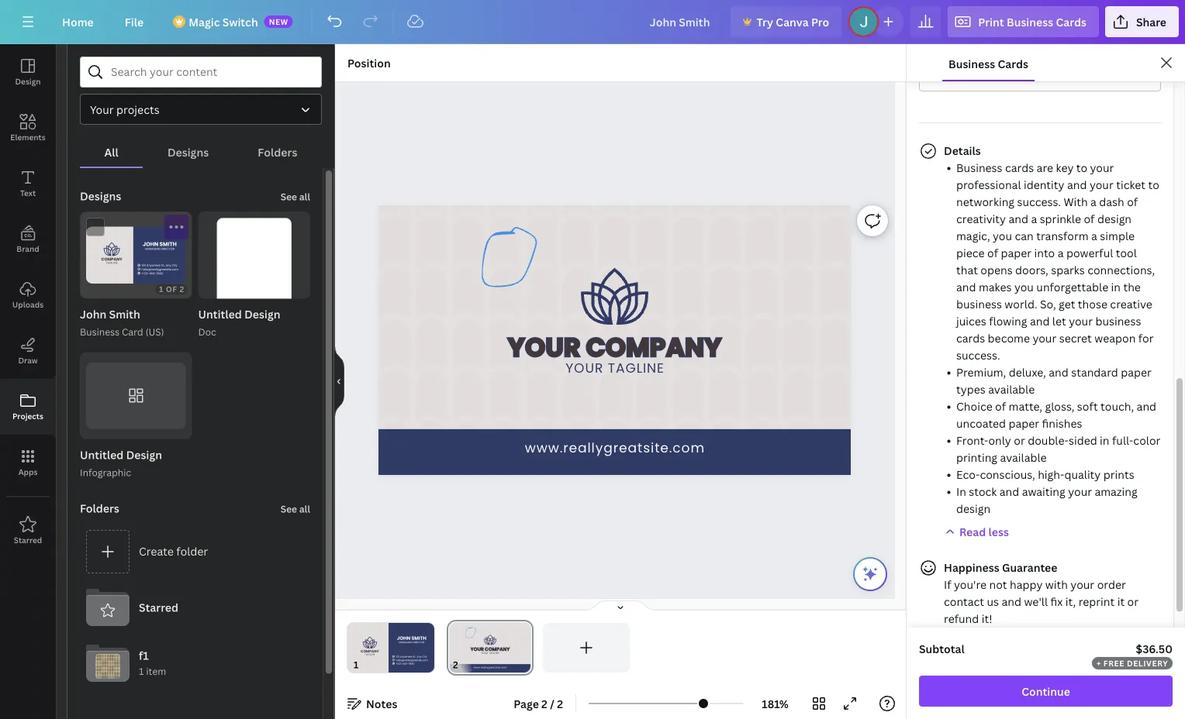 Task type: locate. For each thing, give the bounding box(es) containing it.
$36.50 down share dropdown button
[[1096, 69, 1133, 83]]

of
[[1127, 194, 1138, 209], [1084, 211, 1095, 226], [988, 246, 998, 260], [166, 284, 177, 295], [995, 399, 1006, 414]]

draw
[[18, 355, 38, 366]]

piece
[[956, 246, 985, 260]]

starred button down folder
[[80, 580, 310, 636]]

0 horizontal spatial business
[[956, 297, 1002, 311]]

2 see all from the top
[[281, 503, 310, 516]]

starred button
[[0, 503, 56, 559], [80, 580, 310, 636]]

0 vertical spatial see
[[281, 190, 297, 203]]

$36.50 for 50 business cards
[[1096, 69, 1133, 83]]

0 vertical spatial 1
[[159, 284, 164, 295]]

untitled for untitled design doc
[[198, 307, 242, 322]]

or right only
[[1014, 433, 1025, 448]]

to right 'key'
[[1077, 160, 1088, 175]]

1 up (us)
[[159, 284, 164, 295]]

business cards button
[[943, 44, 1035, 81]]

read
[[960, 525, 986, 540]]

0 horizontal spatial 1
[[139, 666, 144, 678]]

you left can
[[993, 228, 1012, 243]]

tagline
[[608, 360, 665, 378]]

50
[[929, 69, 943, 83]]

Page title text field
[[465, 658, 471, 673]]

home link
[[50, 6, 106, 37]]

share
[[1136, 14, 1167, 29]]

folders
[[258, 145, 297, 159], [80, 501, 119, 516]]

0 vertical spatial business
[[956, 297, 1002, 311]]

or right it at the right bottom of page
[[1128, 595, 1139, 609]]

Select ownership filter button
[[80, 94, 322, 125]]

in left full-
[[1100, 433, 1110, 448]]

front-
[[956, 433, 989, 448]]

1 vertical spatial paper
[[1121, 365, 1152, 380]]

1 horizontal spatial or
[[1128, 595, 1139, 609]]

all
[[104, 145, 118, 159]]

0 horizontal spatial cards
[[956, 331, 985, 346]]

untitled inside untitled design doc
[[198, 307, 242, 322]]

a up can
[[1031, 211, 1037, 226]]

less
[[989, 525, 1009, 540]]

contact
[[944, 595, 984, 609]]

projects button
[[0, 379, 56, 435]]

a right with
[[1091, 194, 1097, 209]]

awaiting
[[1022, 484, 1066, 499]]

only
[[989, 433, 1011, 448]]

and inside happiness guarantee if you're not happy with your order contact us and we'll fix it, reprint it or refund it!
[[1002, 595, 1022, 609]]

+
[[1097, 659, 1101, 669]]

1
[[159, 284, 164, 295], [139, 666, 144, 678]]

1 horizontal spatial designs
[[167, 145, 209, 159]]

in left the the
[[1111, 280, 1121, 294]]

doors,
[[1015, 263, 1049, 277]]

1 vertical spatial you
[[1015, 280, 1034, 294]]

0 vertical spatial untitled design group
[[198, 212, 310, 340]]

key
[[1056, 160, 1074, 175]]

1 vertical spatial folders
[[80, 501, 119, 516]]

infographic
[[80, 466, 131, 479]]

if
[[944, 578, 951, 592]]

0 vertical spatial group
[[198, 212, 310, 324]]

business inside john smith business card (us)
[[80, 326, 120, 339]]

0 vertical spatial starred button
[[0, 503, 56, 559]]

and right deluxe,
[[1049, 365, 1069, 380]]

1 vertical spatial untitled
[[80, 448, 124, 463]]

starred down apps
[[14, 535, 42, 546]]

0 vertical spatial or
[[1014, 433, 1025, 448]]

see
[[281, 190, 297, 203], [281, 503, 297, 516]]

1 vertical spatial see all button
[[279, 493, 312, 524]]

text button
[[0, 156, 56, 212]]

2 vertical spatial design
[[126, 448, 162, 463]]

see for folders
[[281, 503, 297, 516]]

$36.50 for subtotal
[[1136, 642, 1173, 657]]

1 horizontal spatial 1
[[159, 284, 164, 295]]

we'll
[[1024, 595, 1048, 609]]

starred up f1
[[139, 601, 178, 615]]

switch
[[222, 14, 258, 29]]

1 left item
[[139, 666, 144, 678]]

your
[[1090, 160, 1114, 175], [1090, 177, 1114, 192], [1069, 314, 1093, 329], [1033, 331, 1057, 346], [1068, 484, 1092, 499], [1071, 578, 1095, 592]]

1 horizontal spatial design
[[126, 448, 162, 463]]

notes
[[366, 697, 398, 712]]

0 horizontal spatial untitled design group
[[80, 352, 192, 481]]

0 vertical spatial cards
[[1005, 160, 1034, 175]]

transform
[[1037, 228, 1089, 243]]

0 horizontal spatial untitled
[[80, 448, 124, 463]]

notes button
[[341, 692, 404, 717]]

cards for print business cards
[[1056, 14, 1087, 29]]

success. down identity
[[1017, 194, 1061, 209]]

0 vertical spatial see all button
[[279, 181, 312, 212]]

cards down juices
[[956, 331, 985, 346]]

you
[[993, 228, 1012, 243], [1015, 280, 1034, 294]]

0 vertical spatial design
[[15, 76, 41, 86]]

paper down can
[[1001, 246, 1032, 260]]

1 see from the top
[[281, 190, 297, 203]]

company
[[586, 329, 722, 366], [586, 329, 722, 366]]

1 horizontal spatial $36.50
[[1136, 642, 1173, 657]]

canva
[[776, 14, 809, 29]]

to right ticket
[[1148, 177, 1160, 192]]

business up juices
[[956, 297, 1002, 311]]

all for folders
[[299, 503, 310, 516]]

available up conscious,
[[1000, 450, 1047, 465]]

it,
[[1066, 595, 1076, 609]]

1 vertical spatial starred
[[139, 601, 178, 615]]

see for designs
[[281, 190, 297, 203]]

continue button
[[919, 676, 1173, 707]]

business inside dropdown button
[[1007, 14, 1054, 29]]

and down conscious,
[[1000, 484, 1020, 499]]

business inside details business cards are key to your professional identity and your ticket to networking success. with a dash of creativity and a sprinkle of design magic, you can transform a simple piece of paper into a powerful tool that opens doors, sparks connections, and makes you unforgettable in the business world. so, get those creative juices flowing and let your business cards become your secret weapon for success. premium, deluxe, and standard paper types available choice of matte, gloss, soft touch, and uncoated paper finishes front-only or double-sided in full-color printing available eco-conscious, high-quality prints in stock and awaiting your amazing design
[[956, 160, 1003, 175]]

paper down matte,
[[1009, 416, 1040, 431]]

position button
[[341, 50, 397, 75]]

1 horizontal spatial 2
[[542, 697, 548, 712]]

0 vertical spatial untitled
[[198, 307, 242, 322]]

(us)
[[145, 326, 164, 339]]

1 vertical spatial untitled design group
[[80, 352, 192, 481]]

1 horizontal spatial folders
[[258, 145, 297, 159]]

business up weapon
[[1096, 314, 1141, 329]]

standard
[[1071, 365, 1118, 380]]

designs
[[167, 145, 209, 159], [80, 189, 121, 204]]

available
[[988, 382, 1035, 397], [1000, 450, 1047, 465]]

untitled up "doc"
[[198, 307, 242, 322]]

0 vertical spatial starred
[[14, 535, 42, 546]]

1 horizontal spatial untitled
[[198, 307, 242, 322]]

0 horizontal spatial 2
[[180, 284, 184, 295]]

2 see all button from the top
[[279, 493, 312, 524]]

0 horizontal spatial design
[[956, 502, 991, 516]]

2 horizontal spatial design
[[244, 307, 280, 322]]

group for untitled design doc
[[198, 212, 310, 324]]

paper
[[1001, 246, 1032, 260], [1121, 365, 1152, 380], [1009, 416, 1040, 431]]

1 horizontal spatial to
[[1148, 177, 1160, 192]]

0 horizontal spatial or
[[1014, 433, 1025, 448]]

that
[[956, 263, 978, 277]]

magic,
[[956, 228, 990, 243]]

design inside untitled design doc
[[244, 307, 280, 322]]

folders inside button
[[258, 145, 297, 159]]

starred inside 'side panel' tab list
[[14, 535, 42, 546]]

1 vertical spatial all
[[299, 503, 310, 516]]

and right "us"
[[1002, 595, 1022, 609]]

1 vertical spatial or
[[1128, 595, 1139, 609]]

$36.50
[[1096, 69, 1133, 83], [1136, 642, 1173, 657]]

Design title text field
[[637, 6, 724, 37]]

0 vertical spatial paper
[[1001, 246, 1032, 260]]

hide pages image
[[583, 600, 658, 613]]

0 horizontal spatial design
[[15, 76, 41, 86]]

0 vertical spatial you
[[993, 228, 1012, 243]]

1 horizontal spatial group
[[198, 212, 310, 324]]

0 vertical spatial available
[[988, 382, 1035, 397]]

matte,
[[1009, 399, 1043, 414]]

success. up premium,
[[956, 348, 1000, 363]]

designs button
[[143, 137, 233, 167]]

available up matte,
[[988, 382, 1035, 397]]

1 vertical spatial to
[[1148, 177, 1160, 192]]

1 vertical spatial see
[[281, 503, 297, 516]]

uploads
[[12, 299, 44, 310]]

your company
[[508, 329, 722, 366], [508, 329, 722, 366]]

share button
[[1105, 6, 1179, 37]]

1 vertical spatial 1
[[139, 666, 144, 678]]

your inside select ownership filter button
[[90, 102, 114, 117]]

and up with
[[1067, 177, 1087, 192]]

sparks
[[1051, 263, 1085, 277]]

2 all from the top
[[299, 503, 310, 516]]

0 vertical spatial to
[[1077, 160, 1088, 175]]

1 vertical spatial see all
[[281, 503, 310, 516]]

0 horizontal spatial group
[[80, 352, 192, 440]]

1 all from the top
[[299, 190, 310, 203]]

and up can
[[1009, 211, 1029, 226]]

0 vertical spatial designs
[[167, 145, 209, 159]]

0 vertical spatial folders
[[258, 145, 297, 159]]

group
[[198, 212, 310, 324], [80, 352, 192, 440]]

business for print
[[1007, 14, 1054, 29]]

None button
[[919, 61, 1161, 92]]

you up world.
[[1015, 280, 1034, 294]]

full-
[[1112, 433, 1134, 448]]

juices
[[956, 314, 987, 329]]

1 vertical spatial group
[[80, 352, 192, 440]]

0 vertical spatial see all
[[281, 190, 310, 203]]

50 business cards
[[929, 69, 1025, 83]]

draw button
[[0, 323, 56, 379]]

0 vertical spatial all
[[299, 190, 310, 203]]

0 horizontal spatial designs
[[80, 189, 121, 204]]

business
[[956, 297, 1002, 311], [1096, 314, 1141, 329]]

cards inside dropdown button
[[1056, 14, 1087, 29]]

gloss,
[[1045, 399, 1075, 414]]

untitled design group
[[198, 212, 310, 340], [80, 352, 192, 481]]

list
[[944, 159, 1161, 517]]

designs down select ownership filter button
[[167, 145, 209, 159]]

canva assistant image
[[861, 566, 880, 584]]

1 vertical spatial design
[[244, 307, 280, 322]]

2 see from the top
[[281, 503, 297, 516]]

/
[[550, 697, 555, 712]]

$36.50 up delivery
[[1136, 642, 1173, 657]]

1 inside f1 1 item
[[139, 666, 144, 678]]

untitled design infographic
[[80, 448, 162, 479]]

finishes
[[1042, 416, 1082, 431]]

business for details
[[956, 160, 1003, 175]]

powerful
[[1067, 246, 1113, 260]]

details business cards are key to your professional identity and your ticket to networking success. with a dash of creativity and a sprinkle of design magic, you can transform a simple piece of paper into a powerful tool that opens doors, sparks connections, and makes you unforgettable in the business world. so, get those creative juices flowing and let your business cards become your secret weapon for success. premium, deluxe, and standard paper types available choice of matte, gloss, soft touch, and uncoated paper finishes front-only or double-sided in full-color printing available eco-conscious, high-quality prints in stock and awaiting your amazing design
[[944, 143, 1161, 516]]

designs inside designs button
[[167, 145, 209, 159]]

0 horizontal spatial you
[[993, 228, 1012, 243]]

0 horizontal spatial $36.50
[[1096, 69, 1133, 83]]

1 horizontal spatial success.
[[1017, 194, 1061, 209]]

1 see all from the top
[[281, 190, 310, 203]]

color
[[1134, 433, 1161, 448]]

1 horizontal spatial cards
[[1005, 160, 1034, 175]]

0 horizontal spatial starred
[[14, 535, 42, 546]]

let
[[1053, 314, 1066, 329]]

or inside happiness guarantee if you're not happy with your order contact us and we'll fix it, reprint it or refund it!
[[1128, 595, 1139, 609]]

1 vertical spatial designs
[[80, 189, 121, 204]]

designs down all
[[80, 189, 121, 204]]

0 horizontal spatial success.
[[956, 348, 1000, 363]]

1 vertical spatial design
[[956, 502, 991, 516]]

paper down for
[[1121, 365, 1152, 380]]

are
[[1037, 160, 1054, 175]]

0 horizontal spatial folders
[[80, 501, 119, 516]]

Search your content search field
[[111, 57, 312, 87]]

design inside untitled design infographic
[[126, 448, 162, 463]]

starred button down apps
[[0, 503, 56, 559]]

1 vertical spatial business
[[1096, 314, 1141, 329]]

0 horizontal spatial in
[[1100, 433, 1110, 448]]

untitled inside untitled design infographic
[[80, 448, 124, 463]]

design down dash
[[1098, 211, 1132, 226]]

0 vertical spatial $36.50
[[1096, 69, 1133, 83]]

1 vertical spatial $36.50
[[1136, 642, 1173, 657]]

page 2 / 2
[[514, 697, 563, 712]]

1 horizontal spatial starred button
[[80, 580, 310, 636]]

0 vertical spatial design
[[1098, 211, 1132, 226]]

1 of 2 group
[[80, 212, 192, 299]]

page 2 image
[[447, 624, 534, 673]]

2 horizontal spatial 2
[[557, 697, 563, 712]]

untitled up infographic
[[80, 448, 124, 463]]

1 horizontal spatial in
[[1111, 280, 1121, 294]]

cards left are
[[1005, 160, 1034, 175]]

elements
[[10, 132, 46, 142]]

1 vertical spatial in
[[1100, 433, 1110, 448]]

2
[[180, 284, 184, 295], [542, 697, 548, 712], [557, 697, 563, 712]]

1 see all button from the top
[[279, 181, 312, 212]]

side panel tab list
[[0, 44, 56, 559]]

all
[[299, 190, 310, 203], [299, 503, 310, 516]]

design down stock
[[956, 502, 991, 516]]

prints
[[1104, 467, 1135, 482]]

1 of 2
[[159, 284, 184, 295]]

cards
[[1005, 160, 1034, 175], [956, 331, 985, 346]]



Task type: describe. For each thing, give the bounding box(es) containing it.
printing
[[956, 450, 998, 465]]

eco-
[[956, 467, 980, 482]]

refund
[[944, 612, 979, 626]]

amazing
[[1095, 484, 1138, 499]]

your inside happiness guarantee if you're not happy with your order contact us and we'll fix it, reprint it or refund it!
[[1071, 578, 1095, 592]]

page 2 / 2 button
[[508, 692, 569, 717]]

for
[[1139, 331, 1154, 346]]

order
[[1097, 578, 1126, 592]]

1 vertical spatial cards
[[956, 331, 985, 346]]

cards inside button
[[998, 56, 1029, 71]]

f1 1 item
[[139, 649, 166, 678]]

2 inside 1 of 2 'group'
[[180, 284, 184, 295]]

see all button for folders
[[279, 493, 312, 524]]

get
[[1059, 297, 1075, 311]]

business for 50
[[946, 69, 992, 83]]

soft
[[1077, 399, 1098, 414]]

sprinkle
[[1040, 211, 1081, 226]]

brand
[[17, 244, 39, 254]]

cards for 50 business cards
[[995, 69, 1025, 83]]

conscious,
[[980, 467, 1035, 482]]

position
[[348, 55, 391, 70]]

projects
[[116, 102, 160, 117]]

high-
[[1038, 467, 1065, 482]]

2 vertical spatial paper
[[1009, 416, 1040, 431]]

professional
[[956, 177, 1021, 192]]

delivery
[[1127, 659, 1168, 669]]

page
[[514, 697, 539, 712]]

in
[[956, 484, 966, 499]]

1 horizontal spatial starred
[[139, 601, 178, 615]]

try canva pro button
[[730, 6, 842, 37]]

1 horizontal spatial design
[[1098, 211, 1132, 226]]

see all for designs
[[281, 190, 310, 203]]

a up powerful
[[1092, 228, 1098, 243]]

double-
[[1028, 433, 1069, 448]]

smith
[[109, 307, 140, 322]]

makes
[[979, 280, 1012, 294]]

continue
[[1022, 685, 1070, 699]]

see all button for designs
[[279, 181, 312, 212]]

none button containing 50 business cards
[[919, 61, 1161, 92]]

john
[[80, 307, 106, 322]]

stock
[[969, 484, 997, 499]]

projects
[[12, 411, 43, 422]]

1 horizontal spatial you
[[1015, 280, 1034, 294]]

simple
[[1100, 228, 1135, 243]]

181% button
[[750, 692, 801, 717]]

reprint
[[1079, 595, 1115, 609]]

file button
[[112, 6, 156, 37]]

and down so,
[[1030, 314, 1050, 329]]

world.
[[1005, 297, 1038, 311]]

premium,
[[956, 365, 1006, 380]]

0 vertical spatial in
[[1111, 280, 1121, 294]]

quality
[[1065, 467, 1101, 482]]

sided
[[1069, 433, 1097, 448]]

see all for folders
[[281, 503, 310, 516]]

weapon
[[1095, 331, 1136, 346]]

1 inside 'group'
[[159, 284, 164, 295]]

uploads button
[[0, 268, 56, 323]]

try canva pro
[[757, 14, 829, 29]]

and down that
[[956, 280, 976, 294]]

happiness guarantee if you're not happy with your order contact us and we'll fix it, reprint it or refund it!
[[944, 560, 1139, 626]]

design inside button
[[15, 76, 41, 86]]

0 vertical spatial success.
[[1017, 194, 1061, 209]]

group for untitled design infographic
[[80, 352, 192, 440]]

and right touch,
[[1137, 399, 1157, 414]]

design button
[[0, 44, 56, 100]]

untitled design doc
[[198, 307, 280, 339]]

0 horizontal spatial starred button
[[0, 503, 56, 559]]

home
[[62, 14, 94, 29]]

untitled for untitled design infographic
[[80, 448, 124, 463]]

opens
[[981, 263, 1013, 277]]

those
[[1078, 297, 1108, 311]]

0 horizontal spatial to
[[1077, 160, 1088, 175]]

john smith group
[[80, 212, 192, 340]]

main menu bar
[[0, 0, 1185, 44]]

1 vertical spatial starred button
[[80, 580, 310, 636]]

business inside button
[[949, 56, 995, 71]]

create folder
[[139, 545, 208, 559]]

you're
[[954, 578, 987, 592]]

1 vertical spatial success.
[[956, 348, 1000, 363]]

list containing business cards are key to your professional identity and your ticket to networking success. with a dash of creativity and a sprinkle of design magic, you can transform a simple piece of paper into a powerful tool that opens doors, sparks connections, and makes you unforgettable in the business world. so, get those creative juices flowing and let your business cards become your secret weapon for success.
[[944, 159, 1161, 517]]

creative
[[1110, 297, 1153, 311]]

flowing
[[989, 314, 1027, 329]]

magic switch
[[189, 14, 258, 29]]

hide image
[[334, 345, 344, 419]]

design for untitled design infographic
[[126, 448, 162, 463]]

1 horizontal spatial untitled design group
[[198, 212, 310, 340]]

design for untitled design doc
[[244, 307, 280, 322]]

us
[[987, 595, 999, 609]]

uncoated
[[956, 416, 1006, 431]]

secret
[[1059, 331, 1092, 346]]

tool
[[1116, 246, 1137, 260]]

1 vertical spatial available
[[1000, 450, 1047, 465]]

+ free delivery
[[1097, 659, 1168, 669]]

elements button
[[0, 100, 56, 156]]

choice
[[956, 399, 993, 414]]

create folder button
[[80, 524, 310, 580]]

text
[[20, 188, 36, 198]]

1 horizontal spatial business
[[1096, 314, 1141, 329]]

or inside details business cards are key to your professional identity and your ticket to networking success. with a dash of creativity and a sprinkle of design magic, you can transform a simple piece of paper into a powerful tool that opens doors, sparks connections, and makes you unforgettable in the business world. so, get those creative juices flowing and let your business cards become your secret weapon for success. premium, deluxe, and standard paper types available choice of matte, gloss, soft touch, and uncoated paper finishes front-only or double-sided in full-color printing available eco-conscious, high-quality prints in stock and awaiting your amazing design
[[1014, 433, 1025, 448]]

networking
[[956, 194, 1015, 209]]

folder
[[176, 545, 208, 559]]

card
[[122, 326, 143, 339]]

read less button
[[941, 521, 1161, 541]]

creativity
[[956, 211, 1006, 226]]

your projects
[[90, 102, 160, 117]]

item
[[146, 666, 166, 678]]

all for designs
[[299, 190, 310, 203]]

print business cards
[[978, 14, 1087, 29]]

subtotal
[[919, 642, 965, 657]]

ticket
[[1116, 177, 1146, 192]]

deluxe,
[[1009, 365, 1046, 380]]

with
[[1046, 578, 1068, 592]]

print
[[978, 14, 1004, 29]]

f1
[[139, 649, 149, 664]]

www.reallygreatsite.com
[[525, 439, 705, 457]]

types
[[956, 382, 986, 397]]

181%
[[762, 697, 789, 712]]

of inside 'group'
[[166, 284, 177, 295]]

a right into
[[1058, 246, 1064, 260]]

new
[[269, 16, 288, 27]]



Task type: vqa. For each thing, say whether or not it's contained in the screenshot.
topmost Designs
yes



